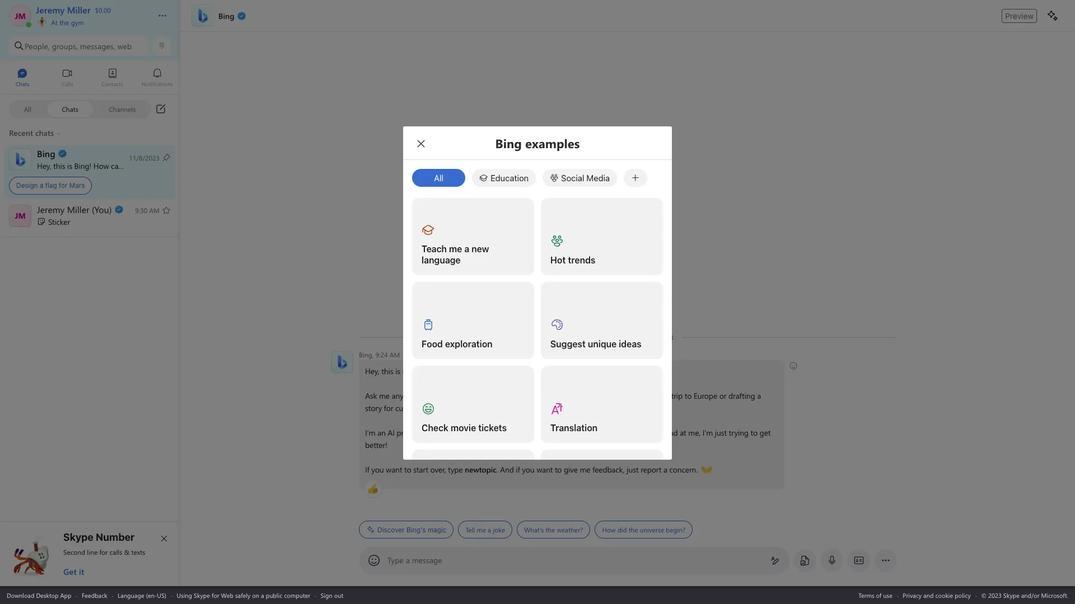 Task type: vqa. For each thing, say whether or not it's contained in the screenshot.
the right hey, this is bing ! how can i help you today?
yes



Task type: locate. For each thing, give the bounding box(es) containing it.
just inside ask me any type of question, like finding vegan restaurants in cambridge, itinerary for your trip to europe or drafting a story for curious kids. in groups, remember to mention me with @bing. i'm an ai preview, so i'm still learning. sometimes i might say something weird. don't get mad at me, i'm just trying to get better! if you want to start over, type
[[715, 428, 727, 438]]

download desktop app
[[7, 592, 71, 600]]

how up sticker button
[[93, 160, 109, 171]]

skype right using
[[194, 592, 210, 600]]

skype up second
[[63, 532, 93, 544]]

1 horizontal spatial today?
[[489, 366, 511, 377]]

today?
[[160, 160, 182, 171], [489, 366, 511, 377]]

story
[[365, 403, 382, 414]]

feedback
[[82, 592, 107, 600]]

what's the weather? button
[[517, 521, 590, 539]]

curious
[[395, 403, 420, 414]]

1 horizontal spatial bing
[[402, 366, 418, 377]]

bing up mars
[[74, 160, 89, 171]]

.
[[496, 465, 498, 475]]

suggest unique ideas
[[550, 339, 642, 349]]

0 horizontal spatial want
[[386, 465, 402, 475]]

1 horizontal spatial of
[[876, 592, 882, 600]]

it
[[79, 567, 84, 578]]

app
[[60, 592, 71, 600]]

bing, 9:24 am
[[359, 351, 400, 359]]

using
[[177, 592, 192, 600]]

1 horizontal spatial groups,
[[447, 403, 472, 414]]

1 horizontal spatial get
[[760, 428, 771, 438]]

0 horizontal spatial just
[[627, 465, 639, 475]]

0 vertical spatial this
[[53, 160, 65, 171]]

check movie tickets
[[422, 423, 507, 433]]

1 vertical spatial hey, this is bing ! how can i help you today?
[[365, 366, 513, 377]]

groups, down like
[[447, 403, 472, 414]]

type
[[406, 391, 420, 401], [448, 465, 463, 475]]

1 horizontal spatial just
[[715, 428, 727, 438]]

me right the give
[[580, 465, 590, 475]]

newtopic
[[465, 465, 496, 475]]

1 vertical spatial this
[[381, 366, 393, 377]]

0 horizontal spatial how
[[93, 160, 109, 171]]

over,
[[430, 465, 446, 475]]

at the gym
[[49, 18, 84, 27]]

0 horizontal spatial of
[[422, 391, 429, 401]]

to left the give
[[555, 465, 562, 475]]

for left web
[[212, 592, 219, 600]]

of left use
[[876, 592, 882, 600]]

0 vertical spatial can
[[111, 160, 123, 171]]

1 horizontal spatial hey,
[[365, 366, 379, 377]]

feedback link
[[82, 592, 107, 600]]

0 horizontal spatial is
[[67, 160, 72, 171]]

me for new
[[449, 244, 462, 254]]

line
[[87, 548, 98, 557]]

0 horizontal spatial hey,
[[37, 160, 51, 171]]

a right drafting
[[757, 391, 761, 401]]

me right tell
[[477, 526, 486, 535]]

1 vertical spatial can
[[440, 366, 451, 377]]

cambridge,
[[572, 391, 611, 401]]

for right the story on the left bottom of page
[[384, 403, 393, 414]]

0 horizontal spatial help
[[129, 160, 143, 171]]

people, groups, messages, web button
[[9, 36, 148, 56]]

0 vertical spatial !
[[89, 160, 91, 171]]

1 horizontal spatial this
[[381, 366, 393, 377]]

i'm left an
[[365, 428, 375, 438]]

1 vertical spatial type
[[448, 465, 463, 475]]

skype
[[63, 532, 93, 544], [194, 592, 210, 600]]

language (en-us) link
[[118, 592, 166, 600]]

2 vertical spatial i
[[531, 428, 533, 438]]

@bing.
[[579, 403, 603, 414]]

groups, inside button
[[52, 41, 78, 51]]

0 vertical spatial today?
[[160, 160, 182, 171]]

1 horizontal spatial the
[[546, 526, 555, 535]]

design
[[16, 181, 38, 190]]

a right report on the bottom of page
[[664, 465, 667, 475]]

i'm right "me,"
[[703, 428, 713, 438]]

2 get from the left
[[760, 428, 771, 438]]

at
[[51, 18, 58, 27]]

1 vertical spatial i
[[453, 366, 455, 377]]

groups, down the at the gym
[[52, 41, 78, 51]]

a
[[40, 181, 43, 190], [464, 244, 469, 254], [757, 391, 761, 401], [664, 465, 667, 475], [488, 526, 491, 535], [406, 555, 410, 566], [261, 592, 264, 600]]

2 horizontal spatial how
[[602, 526, 616, 535]]

food exploration
[[422, 339, 493, 349]]

1 horizontal spatial how
[[422, 366, 438, 377]]

get right "trying"
[[760, 428, 771, 438]]

start
[[413, 465, 428, 475]]

vegan
[[503, 391, 523, 401]]

tell me a joke
[[466, 526, 505, 535]]

bing's
[[406, 526, 426, 534]]

hey, this is bing ! how can i help you today? up question,
[[365, 366, 513, 377]]

me inside button
[[477, 526, 486, 535]]

a inside button
[[488, 526, 491, 535]]

don't
[[630, 428, 648, 438]]

0 horizontal spatial type
[[406, 391, 420, 401]]

the right the at
[[59, 18, 69, 27]]

the for at
[[59, 18, 69, 27]]

if
[[365, 465, 369, 475]]

1 horizontal spatial is
[[395, 366, 400, 377]]

1 vertical spatial just
[[627, 465, 639, 475]]

2 horizontal spatial i'm
[[703, 428, 713, 438]]

weather?
[[557, 526, 583, 535]]

an
[[377, 428, 386, 438]]

get left mad
[[650, 428, 661, 438]]

1 horizontal spatial type
[[448, 465, 463, 475]]

me left the any
[[379, 391, 390, 401]]

0 vertical spatial type
[[406, 391, 420, 401]]

skype number element
[[10, 532, 171, 578]]

1 horizontal spatial skype
[[194, 592, 210, 600]]

0 vertical spatial skype
[[63, 532, 93, 544]]

a left 'joke'
[[488, 526, 491, 535]]

privacy and cookie policy
[[903, 592, 971, 600]]

to
[[685, 391, 692, 401], [511, 403, 518, 414], [751, 428, 758, 438], [404, 465, 411, 475], [555, 465, 562, 475]]

teach
[[422, 244, 447, 254]]

ideas
[[619, 339, 642, 349]]

hey, this is bing ! how can i help you today?
[[37, 160, 184, 171], [365, 366, 513, 377]]

0 vertical spatial just
[[715, 428, 727, 438]]

0 horizontal spatial this
[[53, 160, 65, 171]]

at
[[680, 428, 686, 438]]

9:24
[[375, 351, 388, 359]]

0 horizontal spatial skype
[[63, 532, 93, 544]]

am
[[390, 351, 400, 359]]

0 vertical spatial is
[[67, 160, 72, 171]]

the right did
[[629, 526, 638, 535]]

Type a message text field
[[388, 555, 762, 567]]

just left report on the bottom of page
[[627, 465, 639, 475]]

1 i'm from the left
[[365, 428, 375, 438]]

1 horizontal spatial help
[[457, 366, 472, 377]]

0 horizontal spatial i'm
[[365, 428, 375, 438]]

(smileeyes)
[[514, 366, 551, 376]]

calls
[[110, 548, 122, 557]]

2 horizontal spatial i
[[531, 428, 533, 438]]

i'm
[[365, 428, 375, 438], [436, 428, 446, 438], [703, 428, 713, 438]]

hot trends
[[550, 255, 595, 265]]

type right over,
[[448, 465, 463, 475]]

hot
[[550, 255, 566, 265]]

(openhands)
[[701, 464, 743, 475]]

i
[[125, 160, 127, 171], [453, 366, 455, 377], [531, 428, 533, 438]]

how left did
[[602, 526, 616, 535]]

learning.
[[461, 428, 490, 438]]

1 vertical spatial today?
[[489, 366, 511, 377]]

suggest
[[550, 339, 586, 349]]

type up the curious
[[406, 391, 420, 401]]

0 horizontal spatial get
[[650, 428, 661, 438]]

to right "trying"
[[751, 428, 758, 438]]

0 vertical spatial help
[[129, 160, 143, 171]]

is up mars
[[67, 160, 72, 171]]

i'm right so
[[436, 428, 446, 438]]

0 vertical spatial groups,
[[52, 41, 78, 51]]

of up kids.
[[422, 391, 429, 401]]

social media
[[561, 173, 610, 183]]

me inside teach me a new language
[[449, 244, 462, 254]]

1 vertical spatial groups,
[[447, 403, 472, 414]]

hey, this is bing ! how can i help you today? up mars
[[37, 160, 184, 171]]

language
[[422, 255, 461, 265]]

this up flag
[[53, 160, 65, 171]]

bing up the any
[[402, 366, 418, 377]]

in
[[564, 391, 570, 401]]

me
[[449, 244, 462, 254], [379, 391, 390, 401], [550, 403, 561, 414], [580, 465, 590, 475], [477, 526, 486, 535]]

1 vertical spatial all
[[434, 173, 443, 183]]

0 vertical spatial i
[[125, 160, 127, 171]]

want
[[386, 465, 402, 475], [537, 465, 553, 475]]

1 horizontal spatial can
[[440, 366, 451, 377]]

a left 'new'
[[464, 244, 469, 254]]

2 vertical spatial how
[[602, 526, 616, 535]]

your
[[654, 391, 669, 401]]

privacy
[[903, 592, 922, 600]]

might
[[535, 428, 555, 438]]

a left flag
[[40, 181, 43, 190]]

0 horizontal spatial bing
[[74, 160, 89, 171]]

0 vertical spatial hey,
[[37, 160, 51, 171]]

computer
[[284, 592, 310, 600]]

just left "trying"
[[715, 428, 727, 438]]

the right what's
[[546, 526, 555, 535]]

for
[[59, 181, 68, 190], [643, 391, 652, 401], [384, 403, 393, 414], [99, 548, 108, 557], [212, 592, 219, 600]]

0 vertical spatial all
[[24, 104, 31, 113]]

1 vertical spatial help
[[457, 366, 472, 377]]

this down 9:24
[[381, 366, 393, 377]]

hey, up design a flag for mars
[[37, 160, 51, 171]]

sticker button
[[0, 200, 180, 233]]

want left start
[[386, 465, 402, 475]]

for right line
[[99, 548, 108, 557]]

1 want from the left
[[386, 465, 402, 475]]

0 horizontal spatial hey, this is bing ! how can i help you today?
[[37, 160, 184, 171]]

tell me a joke button
[[458, 521, 512, 539]]

want left the give
[[537, 465, 553, 475]]

me up language
[[449, 244, 462, 254]]

(en-
[[146, 592, 157, 600]]

design a flag for mars
[[16, 181, 85, 190]]

0 horizontal spatial groups,
[[52, 41, 78, 51]]

0 horizontal spatial the
[[59, 18, 69, 27]]

mad
[[663, 428, 678, 438]]

0 vertical spatial how
[[93, 160, 109, 171]]

cookie
[[935, 592, 953, 600]]

of inside ask me any type of question, like finding vegan restaurants in cambridge, itinerary for your trip to europe or drafting a story for curious kids. in groups, remember to mention me with @bing. i'm an ai preview, so i'm still learning. sometimes i might say something weird. don't get mad at me, i'm just trying to get better! if you want to start over, type
[[422, 391, 429, 401]]

preview,
[[397, 428, 424, 438]]

sign out link
[[321, 592, 343, 600]]

0 horizontal spatial all
[[24, 104, 31, 113]]

1 vertical spatial bing
[[402, 366, 418, 377]]

how down 'food'
[[422, 366, 438, 377]]

discover
[[377, 526, 405, 534]]

1 horizontal spatial i'm
[[436, 428, 446, 438]]

1 horizontal spatial hey, this is bing ! how can i help you today?
[[365, 366, 513, 377]]

the
[[59, 18, 69, 27], [546, 526, 555, 535], [629, 526, 638, 535]]

1 get from the left
[[650, 428, 661, 438]]

to left start
[[404, 465, 411, 475]]

1 vertical spatial hey,
[[365, 366, 379, 377]]

hey, down bing,
[[365, 366, 379, 377]]

1 horizontal spatial !
[[418, 366, 420, 377]]

0 vertical spatial bing
[[74, 160, 89, 171]]

0 vertical spatial of
[[422, 391, 429, 401]]

can
[[111, 160, 123, 171], [440, 366, 451, 377]]

1 horizontal spatial want
[[537, 465, 553, 475]]

on
[[252, 592, 259, 600]]

tab list
[[0, 63, 180, 94]]

feedback,
[[592, 465, 625, 475]]

0 horizontal spatial can
[[111, 160, 123, 171]]

the for what's
[[546, 526, 555, 535]]

europe
[[694, 391, 717, 401]]

0 horizontal spatial !
[[89, 160, 91, 171]]

web
[[221, 592, 233, 600]]

is down the am
[[395, 366, 400, 377]]

1 vertical spatial of
[[876, 592, 882, 600]]



Task type: describe. For each thing, give the bounding box(es) containing it.
safely
[[235, 592, 250, 600]]

unique
[[588, 339, 617, 349]]

language (en-us)
[[118, 592, 166, 600]]

like
[[464, 391, 475, 401]]

universe
[[640, 526, 664, 535]]

1 vertical spatial is
[[395, 366, 400, 377]]

language
[[118, 592, 144, 600]]

people, groups, messages, web
[[25, 41, 132, 51]]

for right flag
[[59, 181, 68, 190]]

2 want from the left
[[537, 465, 553, 475]]

food
[[422, 339, 443, 349]]

a right type
[[406, 555, 410, 566]]

what's
[[524, 526, 544, 535]]

3 i'm from the left
[[703, 428, 713, 438]]

drafting
[[728, 391, 755, 401]]

social
[[561, 173, 584, 183]]

2 horizontal spatial the
[[629, 526, 638, 535]]

1 vertical spatial how
[[422, 366, 438, 377]]

what's the weather?
[[524, 526, 583, 535]]

messages,
[[80, 41, 115, 51]]

still
[[448, 428, 459, 438]]

joke
[[493, 526, 505, 535]]

at the gym button
[[36, 16, 147, 27]]

groups, inside ask me any type of question, like finding vegan restaurants in cambridge, itinerary for your trip to europe or drafting a story for curious kids. in groups, remember to mention me with @bing. i'm an ai preview, so i'm still learning. sometimes i might say something weird. don't get mad at me, i'm just trying to get better! if you want to start over, type
[[447, 403, 472, 414]]

sign out
[[321, 592, 343, 600]]

weird.
[[608, 428, 628, 438]]

gym
[[71, 18, 84, 27]]

using skype for web safely on a public computer link
[[177, 592, 310, 600]]

for inside skype number element
[[99, 548, 108, 557]]

number
[[96, 532, 135, 544]]

a inside ask me any type of question, like finding vegan restaurants in cambridge, itinerary for your trip to europe or drafting a story for curious kids. in groups, remember to mention me with @bing. i'm an ai preview, so i'm still learning. sometimes i might say something weird. don't get mad at me, i'm just trying to get better! if you want to start over, type
[[757, 391, 761, 401]]

question,
[[431, 391, 462, 401]]

skype number
[[63, 532, 135, 544]]

finding
[[477, 391, 501, 401]]

&
[[124, 548, 129, 557]]

desktop
[[36, 592, 58, 600]]

education
[[491, 173, 529, 183]]

flag
[[45, 181, 57, 190]]

magic
[[428, 526, 446, 534]]

check
[[422, 423, 448, 433]]

0 horizontal spatial i
[[125, 160, 127, 171]]

1 vertical spatial !
[[418, 366, 420, 377]]

sign
[[321, 592, 332, 600]]

tickets
[[478, 423, 507, 433]]

sometimes
[[492, 428, 529, 438]]

you inside ask me any type of question, like finding vegan restaurants in cambridge, itinerary for your trip to europe or drafting a story for curious kids. in groups, remember to mention me with @bing. i'm an ai preview, so i'm still learning. sometimes i might say something weird. don't get mad at me, i'm just trying to get better! if you want to start over, type
[[371, 465, 384, 475]]

download desktop app link
[[7, 592, 71, 600]]

terms
[[859, 592, 874, 600]]

and
[[923, 592, 934, 600]]

something
[[570, 428, 606, 438]]

newtopic . and if you want to give me feedback, just report a concern.
[[465, 465, 700, 475]]

how inside button
[[602, 526, 616, 535]]

new
[[472, 244, 489, 254]]

say
[[557, 428, 568, 438]]

give
[[564, 465, 578, 475]]

want inside ask me any type of question, like finding vegan restaurants in cambridge, itinerary for your trip to europe or drafting a story for curious kids. in groups, remember to mention me with @bing. i'm an ai preview, so i'm still learning. sometimes i might say something weird. don't get mad at me, i'm just trying to get better! if you want to start over, type
[[386, 465, 402, 475]]

i inside ask me any type of question, like finding vegan restaurants in cambridge, itinerary for your trip to europe or drafting a story for curious kids. in groups, remember to mention me with @bing. i'm an ai preview, so i'm still learning. sometimes i might say something weird. don't get mad at me, i'm just trying to get better! if you want to start over, type
[[531, 428, 533, 438]]

2 i'm from the left
[[436, 428, 446, 438]]

get it
[[63, 567, 84, 578]]

ask
[[365, 391, 377, 401]]

a right on
[[261, 592, 264, 600]]

teach me a new language
[[422, 244, 491, 265]]

for left 'your'
[[643, 391, 652, 401]]

did
[[617, 526, 627, 535]]

people,
[[25, 41, 50, 51]]

trying
[[729, 428, 749, 438]]

discover bing's magic
[[377, 526, 446, 534]]

or
[[719, 391, 726, 401]]

terms of use link
[[859, 592, 893, 600]]

movie
[[451, 423, 476, 433]]

in
[[439, 403, 445, 414]]

trends
[[568, 255, 595, 265]]

1 vertical spatial skype
[[194, 592, 210, 600]]

using skype for web safely on a public computer
[[177, 592, 310, 600]]

if
[[516, 465, 520, 475]]

second line for calls & texts
[[63, 548, 145, 557]]

0 horizontal spatial today?
[[160, 160, 182, 171]]

to right trip
[[685, 391, 692, 401]]

1 horizontal spatial all
[[434, 173, 443, 183]]

and
[[500, 465, 514, 475]]

a inside teach me a new language
[[464, 244, 469, 254]]

mention
[[520, 403, 548, 414]]

message
[[412, 555, 442, 566]]

1 horizontal spatial i
[[453, 366, 455, 377]]

to down vegan
[[511, 403, 518, 414]]

0 vertical spatial hey, this is bing ! how can i help you today?
[[37, 160, 184, 171]]

me for type
[[379, 391, 390, 401]]

use
[[883, 592, 893, 600]]

tell
[[466, 526, 475, 535]]

show more bing examples categories element
[[624, 169, 647, 187]]

second
[[63, 548, 85, 557]]

get
[[63, 567, 77, 578]]

me left the with
[[550, 403, 561, 414]]

me for joke
[[477, 526, 486, 535]]

so
[[426, 428, 434, 438]]

type a message
[[387, 555, 442, 566]]

web
[[117, 41, 132, 51]]

type
[[387, 555, 404, 566]]



